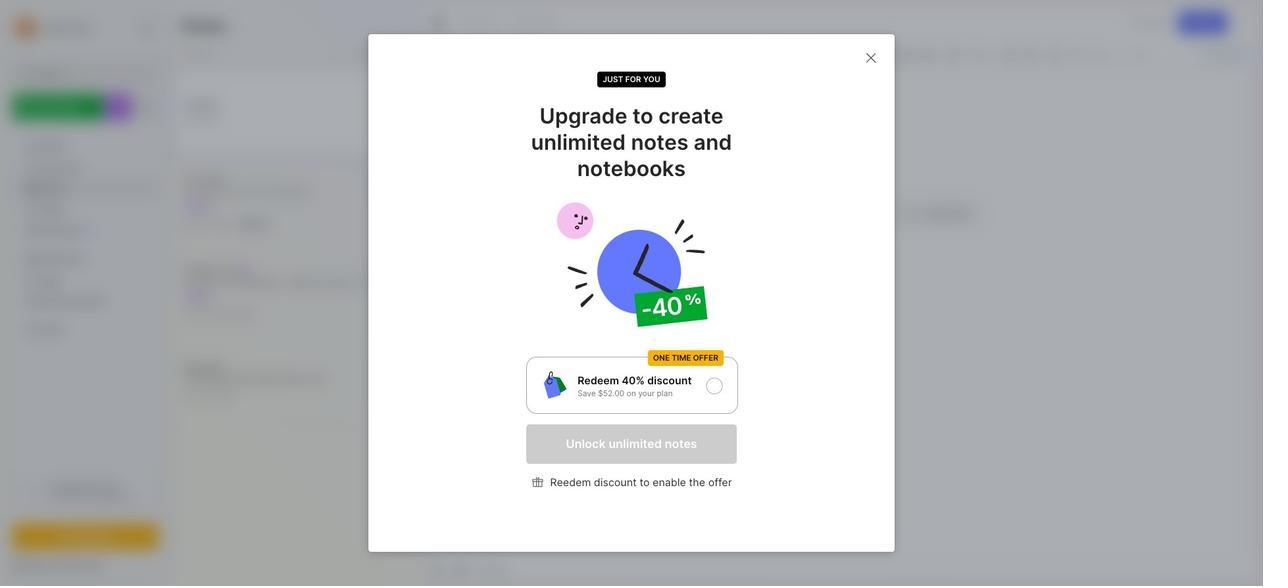 Task type: describe. For each thing, give the bounding box(es) containing it.
add a reminder image
[[430, 561, 446, 577]]

outdent image
[[1021, 45, 1040, 64]]

note window element
[[422, 4, 1260, 583]]

highlight image
[[843, 45, 873, 64]]

gift icon image
[[531, 476, 545, 490]]

tree inside main element
[[5, 128, 166, 462]]

numbered list image
[[899, 45, 917, 64]]

add tag image
[[453, 561, 469, 577]]

main element
[[0, 0, 171, 587]]

expand note image
[[432, 15, 447, 31]]

insert link image
[[944, 45, 963, 64]]

clock illustration image
[[526, 198, 737, 332]]

expand tags image
[[17, 277, 25, 285]]

bulleted list image
[[878, 45, 896, 64]]



Task type: vqa. For each thing, say whether or not it's contained in the screenshot.
the top tab list
no



Task type: locate. For each thing, give the bounding box(es) containing it.
indent image
[[1000, 45, 1019, 64]]

expand notebooks image
[[17, 256, 25, 264]]

checklist image
[[920, 45, 938, 64]]

tree
[[5, 128, 166, 462]]

alignment image
[[967, 45, 999, 64]]

none search field inside main element
[[36, 65, 147, 81]]

dialog
[[369, 34, 895, 553]]

None search field
[[36, 65, 147, 81]]

superscript image
[[1067, 45, 1085, 64]]

None checkbox
[[526, 357, 738, 415]]

Note Editor text field
[[422, 68, 1259, 555]]

strikethrough image
[[1046, 45, 1064, 64]]

subscript image
[[1088, 45, 1106, 64]]

Search text field
[[36, 67, 147, 80]]



